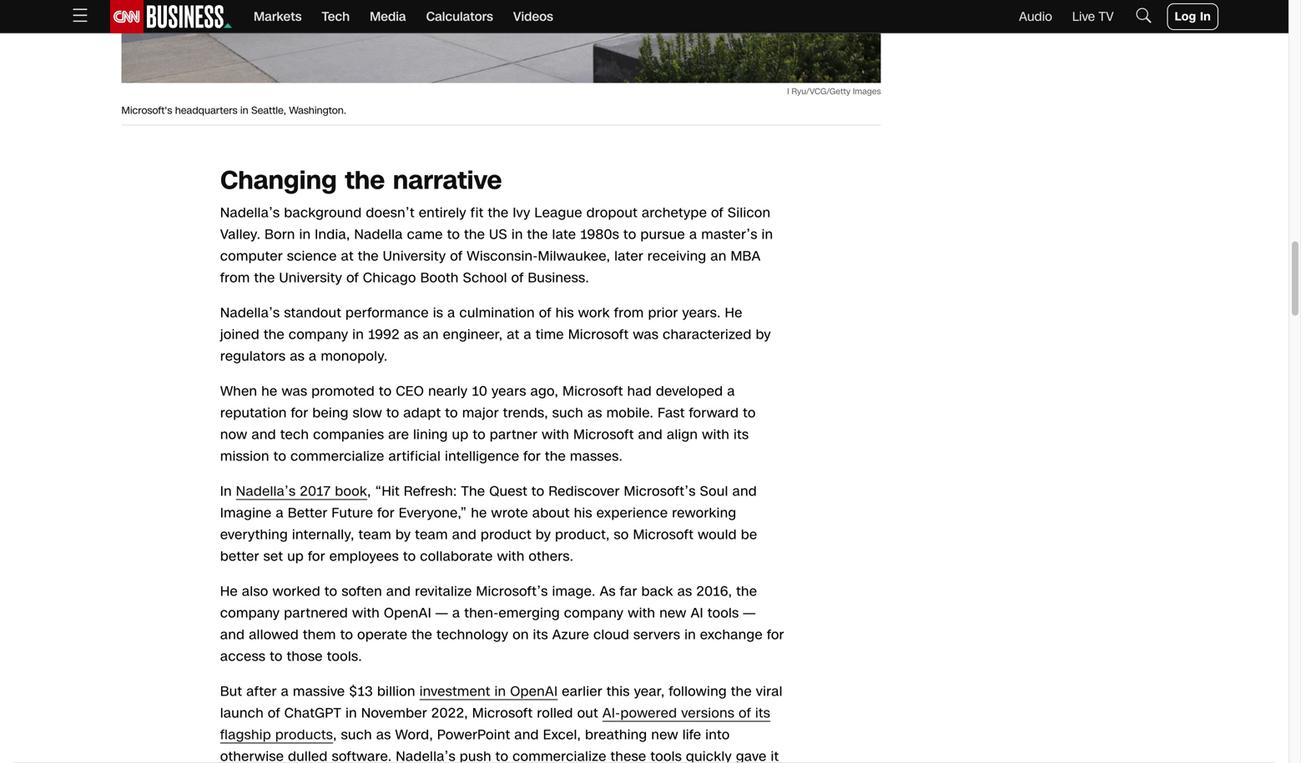 Task type: locate. For each thing, give the bounding box(es) containing it.
0 horizontal spatial —
[[436, 605, 448, 623]]

markets link
[[254, 0, 302, 33]]

1 vertical spatial from
[[614, 304, 644, 323]]

0 horizontal spatial in
[[220, 483, 232, 501]]

collaborate
[[420, 548, 493, 567]]

software.
[[332, 748, 392, 764]]

1 horizontal spatial ,
[[367, 483, 371, 501]]

book
[[335, 483, 367, 501]]

revitalize
[[415, 583, 472, 602]]

1 vertical spatial was
[[282, 383, 308, 401]]

born
[[265, 226, 295, 244]]

to left ceo
[[379, 383, 392, 401]]

, inside , "hit refresh: the quest to rediscover microsoft's soul and imagine a better future for everyone," he wrote about his experience reworking everything internally, team by team and product by product, so microsoft would be better set up for employees to collaborate with others.
[[367, 483, 371, 501]]

1 vertical spatial commercialize
[[513, 748, 607, 764]]

headquarters
[[175, 104, 237, 118]]

1 horizontal spatial university
[[383, 247, 446, 266]]

a down in nadella's 2017 book
[[276, 504, 284, 523]]

0 vertical spatial commercialize
[[291, 448, 385, 466]]

as down the november
[[376, 726, 391, 745]]

1 vertical spatial an
[[423, 326, 439, 345]]

nadella's
[[220, 204, 280, 223], [220, 304, 280, 323], [236, 483, 296, 501], [396, 748, 456, 764]]

reworking
[[672, 504, 737, 523]]

company down the also
[[220, 605, 280, 623]]

microsoft's inside , "hit refresh: the quest to rediscover microsoft's soul and imagine a better future for everyone," he wrote about his experience reworking everything internally, team by team and product by product, so microsoft would be better set up for employees to collaborate with others.
[[624, 483, 696, 501]]

the
[[345, 163, 385, 198], [488, 204, 509, 223], [464, 226, 485, 244], [527, 226, 548, 244], [358, 247, 379, 266], [254, 269, 275, 288], [264, 326, 285, 345], [545, 448, 566, 466], [737, 583, 757, 602], [412, 626, 433, 645], [731, 683, 752, 702]]

was inside nadella's standout performance is a culmination of his work from prior years. he joined the company in 1992 as an engineer, at a time microsoft was characterized by regulators as a monopoly.
[[633, 326, 659, 345]]

in right log
[[1200, 8, 1211, 25]]

team down everyone,"
[[415, 526, 448, 545]]

company down standout
[[289, 326, 348, 345]]

1 vertical spatial his
[[574, 504, 593, 523]]

microsoft down investment in openai link
[[472, 705, 533, 724]]

tools right these in the left bottom of the page
[[651, 748, 682, 764]]

the left the viral
[[731, 683, 752, 702]]

— up exchange
[[743, 605, 756, 623]]

company inside nadella's standout performance is a culmination of his work from prior years. he joined the company in 1992 as an engineer, at a time microsoft was characterized by regulators as a monopoly.
[[289, 326, 348, 345]]

university down science
[[279, 269, 342, 288]]

at down india,
[[341, 247, 354, 266]]

new left ai
[[660, 605, 687, 623]]

image.
[[552, 583, 596, 602]]

0 horizontal spatial team
[[359, 526, 392, 545]]

microsoft's up experience
[[624, 483, 696, 501]]

when he was promoted to ceo nearly 10 years ago, microsoft had developed a reputation for being slow to adapt to major trends, such as mobile. fast forward to now and tech companies are lining up to partner with microsoft and align with its mission to commercialize artificial intelligence for the masses.
[[220, 383, 756, 466]]

0 vertical spatial new
[[660, 605, 687, 623]]

open menu icon image
[[70, 5, 90, 25]]

a inside , "hit refresh: the quest to rediscover microsoft's soul and imagine a better future for everyone," he wrote about his experience reworking everything internally, team by team and product by product, so microsoft would be better set up for employees to collaborate with others.
[[276, 504, 284, 523]]

as inside when he was promoted to ceo nearly 10 years ago, microsoft had developed a reputation for being slow to adapt to major trends, such as mobile. fast forward to now and tech companies are lining up to partner with microsoft and align with its mission to commercialize artificial intelligence for the masses.
[[588, 404, 603, 423]]

of down wisconsin-
[[511, 269, 524, 288]]

1 vertical spatial at
[[507, 326, 520, 345]]

silicon
[[728, 204, 771, 223]]

he
[[262, 383, 278, 401], [471, 504, 487, 523]]

1 horizontal spatial —
[[743, 605, 756, 623]]

0 horizontal spatial he
[[220, 583, 238, 602]]

up
[[452, 426, 469, 445], [287, 548, 304, 567]]

0 horizontal spatial microsoft's
[[476, 583, 548, 602]]

2 vertical spatial its
[[755, 705, 771, 724]]

0 horizontal spatial he
[[262, 383, 278, 401]]

came
[[407, 226, 443, 244]]

products
[[275, 726, 333, 745]]

2 horizontal spatial by
[[756, 326, 771, 345]]

an inside changing the narrative nadella's background doesn't entirely fit the ivy league dropout archetype of silicon valley. born in india, nadella came to the us in the late 1980s to pursue a master's in computer science at the university of wisconsin-milwaukee, later receiving an mba from the university of chicago booth school of business.
[[711, 247, 727, 266]]

in
[[240, 104, 248, 118], [299, 226, 311, 244], [512, 226, 523, 244], [762, 226, 773, 244], [353, 326, 364, 345], [685, 626, 696, 645], [495, 683, 506, 702], [346, 705, 357, 724]]

1 vertical spatial up
[[287, 548, 304, 567]]

as
[[600, 583, 616, 602]]

pursue
[[641, 226, 685, 244]]

as right regulators
[[290, 347, 305, 366]]

in down "$13"
[[346, 705, 357, 724]]

new inside , such as word, powerpoint and excel, breathing new life into otherwise dulled software. nadella's push to commercialize these tools quickly gave i
[[651, 726, 679, 745]]

as
[[404, 326, 419, 345], [290, 347, 305, 366], [588, 404, 603, 423], [678, 583, 692, 602], [376, 726, 391, 745]]

0 horizontal spatial up
[[287, 548, 304, 567]]

0 vertical spatial its
[[734, 426, 749, 445]]

1992
[[368, 326, 400, 345]]

as left mobile.
[[588, 404, 603, 423]]

to up partnered
[[325, 583, 338, 602]]

1 vertical spatial openai
[[510, 683, 558, 702]]

by down everyone,"
[[396, 526, 411, 545]]

engineer,
[[443, 326, 503, 345]]

0 horizontal spatial its
[[533, 626, 548, 645]]

1 vertical spatial new
[[651, 726, 679, 745]]

with down far
[[628, 605, 656, 623]]

access
[[220, 648, 266, 667]]

tools up exchange
[[708, 605, 739, 623]]

a down revitalize
[[452, 605, 460, 623]]

to right "employees" at the bottom
[[403, 548, 416, 567]]

from down computer
[[220, 269, 250, 288]]

was inside when he was promoted to ceo nearly 10 years ago, microsoft had developed a reputation for being slow to adapt to major trends, such as mobile. fast forward to now and tech companies are lining up to partner with microsoft and align with its mission to commercialize artificial intelligence for the masses.
[[282, 383, 308, 401]]

0 vertical spatial tools
[[708, 605, 739, 623]]

his up time
[[556, 304, 574, 323]]

new
[[660, 605, 687, 623], [651, 726, 679, 745]]

videos link
[[513, 0, 553, 33]]

1 horizontal spatial an
[[711, 247, 727, 266]]

i ryu/vcg/getty images
[[787, 86, 881, 97]]

1 vertical spatial he
[[220, 583, 238, 602]]

mission
[[220, 448, 269, 466]]

commercialize inside , such as word, powerpoint and excel, breathing new life into otherwise dulled software. nadella's push to commercialize these tools quickly gave i
[[513, 748, 607, 764]]

up right set
[[287, 548, 304, 567]]

being
[[313, 404, 349, 423]]

, "hit refresh: the quest to rediscover microsoft's soul and imagine a better future for everyone," he wrote about his experience reworking everything internally, team by team and product by product, so microsoft would be better set up for employees to collaborate with others.
[[220, 483, 758, 567]]

0 vertical spatial ,
[[367, 483, 371, 501]]

time
[[536, 326, 564, 345]]

1 horizontal spatial team
[[415, 526, 448, 545]]

commercialize
[[291, 448, 385, 466], [513, 748, 607, 764]]

he left the also
[[220, 583, 238, 602]]

—
[[436, 605, 448, 623], [743, 605, 756, 623]]

company down as
[[564, 605, 624, 623]]

microsoft down work
[[568, 326, 629, 345]]

and left excel,
[[515, 726, 539, 745]]

in inside nadella's standout performance is a culmination of his work from prior years. he joined the company in 1992 as an engineer, at a time microsoft was characterized by regulators as a monopoly.
[[353, 326, 364, 345]]

year,
[[634, 683, 665, 702]]

he down the
[[471, 504, 487, 523]]

0 vertical spatial at
[[341, 247, 354, 266]]

1 vertical spatial in
[[220, 483, 232, 501]]

0 vertical spatial an
[[711, 247, 727, 266]]

microsoft
[[568, 326, 629, 345], [563, 383, 623, 401], [574, 426, 634, 445], [633, 526, 694, 545], [472, 705, 533, 724]]

1 horizontal spatial from
[[614, 304, 644, 323]]

0 vertical spatial university
[[383, 247, 446, 266]]

for up tech
[[291, 404, 308, 423]]

commercialize down excel,
[[513, 748, 607, 764]]

new down powered
[[651, 726, 679, 745]]

0 horizontal spatial at
[[341, 247, 354, 266]]

1 vertical spatial its
[[533, 626, 548, 645]]

the left "masses."
[[545, 448, 566, 466]]

commercialize down companies
[[291, 448, 385, 466]]

he up reputation
[[262, 383, 278, 401]]

0 horizontal spatial was
[[282, 383, 308, 401]]

1 horizontal spatial he
[[725, 304, 743, 323]]

of inside nadella's standout performance is a culmination of his work from prior years. he joined the company in 1992 as an engineer, at a time microsoft was characterized by regulators as a monopoly.
[[539, 304, 552, 323]]

1 horizontal spatial its
[[734, 426, 749, 445]]

booth
[[420, 269, 459, 288]]

2 horizontal spatial its
[[755, 705, 771, 724]]

in right us
[[512, 226, 523, 244]]

0 horizontal spatial tools
[[651, 748, 682, 764]]

microsoft up mobile.
[[563, 383, 623, 401]]

to right push
[[496, 748, 509, 764]]

characterized
[[663, 326, 752, 345]]

following
[[669, 683, 727, 702]]

its right "on"
[[533, 626, 548, 645]]

an inside nadella's standout performance is a culmination of his work from prior years. he joined the company in 1992 as an engineer, at a time microsoft was characterized by regulators as a monopoly.
[[423, 326, 439, 345]]

microsoft up "masses."
[[574, 426, 634, 445]]

tech link
[[322, 0, 350, 33]]

his
[[556, 304, 574, 323], [574, 504, 593, 523]]

an down is
[[423, 326, 439, 345]]

to right forward
[[743, 404, 756, 423]]

1 horizontal spatial at
[[507, 326, 520, 345]]

its down the viral
[[755, 705, 771, 724]]

1 vertical spatial ,
[[333, 726, 337, 745]]

1 horizontal spatial such
[[552, 404, 584, 423]]

a right after
[[281, 683, 289, 702]]

now
[[220, 426, 248, 445]]

fast
[[658, 404, 685, 423]]

1 vertical spatial tools
[[651, 748, 682, 764]]

prior
[[648, 304, 678, 323]]

push
[[460, 748, 492, 764]]

in up ai-powered versions of its flagship products link
[[495, 683, 506, 702]]

, down chatgpt at the left of page
[[333, 726, 337, 745]]

for down partner
[[524, 448, 541, 466]]

is
[[433, 304, 443, 323]]

1 horizontal spatial he
[[471, 504, 487, 523]]

india,
[[315, 226, 350, 244]]

1 vertical spatial he
[[471, 504, 487, 523]]

by right the characterized
[[756, 326, 771, 345]]

changing
[[220, 163, 337, 198]]

from
[[220, 269, 250, 288], [614, 304, 644, 323]]

in inside he also worked to soften and revitalize microsoft's image. as far back as 2016, the company partnered with openai — a then-emerging company with new ai tools — and allowed them to operate the technology on its azure cloud servers in exchange for access to those tools.
[[685, 626, 696, 645]]

, inside , such as word, powerpoint and excel, breathing new life into otherwise dulled software. nadella's push to commercialize these tools quickly gave i
[[333, 726, 337, 745]]

microsoft's up emerging
[[476, 583, 548, 602]]

lining
[[413, 426, 448, 445]]

and right soften
[[386, 583, 411, 602]]

1 vertical spatial such
[[341, 726, 372, 745]]

0 horizontal spatial ,
[[333, 726, 337, 745]]

of inside the earlier this year, following the viral launch of chatgpt in november 2022, microsoft rolled out
[[268, 705, 280, 724]]

0 horizontal spatial an
[[423, 326, 439, 345]]

and
[[252, 426, 276, 445], [638, 426, 663, 445], [733, 483, 757, 501], [452, 526, 477, 545], [386, 583, 411, 602], [220, 626, 245, 645], [515, 726, 539, 745]]

0 vertical spatial his
[[556, 304, 574, 323]]

companies
[[313, 426, 384, 445]]

0 horizontal spatial commercialize
[[291, 448, 385, 466]]

mba
[[731, 247, 761, 266]]

of
[[711, 204, 724, 223], [450, 247, 463, 266], [347, 269, 359, 288], [511, 269, 524, 288], [539, 304, 552, 323], [268, 705, 280, 724], [739, 705, 751, 724]]

trends,
[[503, 404, 548, 423]]

viral
[[756, 683, 783, 702]]

on
[[513, 626, 529, 645]]

1 horizontal spatial company
[[289, 326, 348, 345]]

a up receiving
[[690, 226, 697, 244]]

massive
[[293, 683, 345, 702]]

company for a
[[289, 326, 348, 345]]

0 vertical spatial he
[[262, 383, 278, 401]]

such down ago,
[[552, 404, 584, 423]]

earlier this year, following the viral launch of chatgpt in november 2022, microsoft rolled out
[[220, 683, 783, 724]]

nadella's down word,
[[396, 748, 456, 764]]

in up monopoly.
[[353, 326, 364, 345]]

but
[[220, 683, 242, 702]]

its inside when he was promoted to ceo nearly 10 years ago, microsoft had developed a reputation for being slow to adapt to major trends, such as mobile. fast forward to now and tech companies are lining up to partner with microsoft and align with its mission to commercialize artificial intelligence for the masses.
[[734, 426, 749, 445]]

— down revitalize
[[436, 605, 448, 623]]

0 vertical spatial microsoft's
[[624, 483, 696, 501]]

soul
[[700, 483, 729, 501]]

0 vertical spatial up
[[452, 426, 469, 445]]

1 horizontal spatial openai
[[510, 683, 558, 702]]

and down mobile.
[[638, 426, 663, 445]]

i
[[787, 86, 789, 97]]

culmination
[[460, 304, 535, 323]]

new inside he also worked to soften and revitalize microsoft's image. as far back as 2016, the company partnered with openai — a then-emerging company with new ai tools — and allowed them to operate the technology on its azure cloud servers in exchange for access to those tools.
[[660, 605, 687, 623]]

audio
[[1019, 8, 1053, 25]]

up inside , "hit refresh: the quest to rediscover microsoft's soul and imagine a better future for everyone," he wrote about his experience reworking everything internally, team by team and product by product, so microsoft would be better set up for employees to collaborate with others.
[[287, 548, 304, 567]]

nadella's up imagine
[[236, 483, 296, 501]]

1 horizontal spatial in
[[1200, 8, 1211, 25]]

0 vertical spatial from
[[220, 269, 250, 288]]

0 vertical spatial such
[[552, 404, 584, 423]]

0 horizontal spatial by
[[396, 526, 411, 545]]

in inside the earlier this year, following the viral launch of chatgpt in november 2022, microsoft rolled out
[[346, 705, 357, 724]]

0 horizontal spatial from
[[220, 269, 250, 288]]

quest
[[489, 483, 528, 501]]

joined
[[220, 326, 260, 345]]

entirely
[[419, 204, 467, 223]]

he inside nadella's standout performance is a culmination of his work from prior years. he joined the company in 1992 as an engineer, at a time microsoft was characterized by regulators as a monopoly.
[[725, 304, 743, 323]]

azure
[[552, 626, 590, 645]]

in down ai
[[685, 626, 696, 645]]

1 horizontal spatial was
[[633, 326, 659, 345]]

life
[[683, 726, 702, 745]]

so
[[614, 526, 629, 545]]

of up time
[[539, 304, 552, 323]]

company for allowed
[[220, 605, 280, 623]]

up inside when he was promoted to ceo nearly 10 years ago, microsoft had developed a reputation for being slow to adapt to major trends, such as mobile. fast forward to now and tech companies are lining up to partner with microsoft and align with its mission to commercialize artificial intelligence for the masses.
[[452, 426, 469, 445]]

0 vertical spatial was
[[633, 326, 659, 345]]

dulled
[[288, 748, 328, 764]]

0 horizontal spatial openai
[[384, 605, 432, 623]]

nadella's inside changing the narrative nadella's background doesn't entirely fit the ivy league dropout archetype of silicon valley. born in india, nadella came to the us in the late 1980s to pursue a master's in computer science at the university of wisconsin-milwaukee, later receiving an mba from the university of chicago booth school of business.
[[220, 204, 280, 223]]

0 horizontal spatial company
[[220, 605, 280, 623]]

and up collaborate
[[452, 526, 477, 545]]

was up tech
[[282, 383, 308, 401]]

tech
[[280, 426, 309, 445]]

the right '2016,'
[[737, 583, 757, 602]]

be
[[741, 526, 758, 545]]

his inside nadella's standout performance is a culmination of his work from prior years. he joined the company in 1992 as an engineer, at a time microsoft was characterized by regulators as a monopoly.
[[556, 304, 574, 323]]

1 horizontal spatial microsoft's
[[624, 483, 696, 501]]

in nadella's 2017 book
[[220, 483, 367, 501]]

at down culmination
[[507, 326, 520, 345]]

ai-powered versions of its flagship products
[[220, 705, 771, 745]]

microsoft's inside he also worked to soften and revitalize microsoft's image. as far back as 2016, the company partnered with openai — a then-emerging company with new ai tools — and allowed them to operate the technology on its azure cloud servers in exchange for access to those tools.
[[476, 583, 548, 602]]

for right exchange
[[767, 626, 784, 645]]

ceo
[[396, 383, 424, 401]]

0 vertical spatial he
[[725, 304, 743, 323]]

to down allowed
[[270, 648, 283, 667]]

as inside , such as word, powerpoint and excel, breathing new life into otherwise dulled software. nadella's push to commercialize these tools quickly gave i
[[376, 726, 391, 745]]

in up imagine
[[220, 483, 232, 501]]

for down "hit in the left of the page
[[377, 504, 395, 523]]

of down after
[[268, 705, 280, 724]]

as right 1992
[[404, 326, 419, 345]]

the inside when he was promoted to ceo nearly 10 years ago, microsoft had developed a reputation for being slow to adapt to major trends, such as mobile. fast forward to now and tech companies are lining up to partner with microsoft and align with its mission to commercialize artificial intelligence for the masses.
[[545, 448, 566, 466]]

artificial
[[389, 448, 441, 466]]

to down tech
[[274, 448, 287, 466]]

from left prior
[[614, 304, 644, 323]]

this
[[607, 683, 630, 702]]

1 horizontal spatial tools
[[708, 605, 739, 623]]

to inside , such as word, powerpoint and excel, breathing new life into otherwise dulled software. nadella's push to commercialize these tools quickly gave i
[[496, 748, 509, 764]]

1 vertical spatial microsoft's
[[476, 583, 548, 602]]

and inside , such as word, powerpoint and excel, breathing new life into otherwise dulled software. nadella's push to commercialize these tools quickly gave i
[[515, 726, 539, 745]]

an down master's
[[711, 247, 727, 266]]

nearly
[[428, 383, 468, 401]]

in down silicon
[[762, 226, 773, 244]]

regulators
[[220, 347, 286, 366]]

openai up operate
[[384, 605, 432, 623]]

his up product,
[[574, 504, 593, 523]]

with
[[542, 426, 569, 445], [702, 426, 730, 445], [497, 548, 525, 567], [352, 605, 380, 623], [628, 605, 656, 623]]

monopoly.
[[321, 347, 388, 366]]

as up ai
[[678, 583, 692, 602]]

0 vertical spatial openai
[[384, 605, 432, 623]]

0 horizontal spatial university
[[279, 269, 342, 288]]

the down fit
[[464, 226, 485, 244]]

0 horizontal spatial such
[[341, 726, 372, 745]]

he right years.
[[725, 304, 743, 323]]

1 horizontal spatial commercialize
[[513, 748, 607, 764]]

1 horizontal spatial up
[[452, 426, 469, 445]]



Task type: vqa. For each thing, say whether or not it's contained in the screenshot.
left He
yes



Task type: describe. For each thing, give the bounding box(es) containing it.
changing the narrative nadella's background doesn't entirely fit the ivy league dropout archetype of silicon valley. born in india, nadella came to the us in the late 1980s to pursue a master's in computer science at the university of wisconsin-milwaukee, later receiving an mba from the university of chicago booth school of business.
[[220, 163, 773, 288]]

tech
[[322, 8, 350, 25]]

by inside nadella's standout performance is a culmination of his work from prior years. he joined the company in 1992 as an engineer, at a time microsoft was characterized by regulators as a monopoly.
[[756, 326, 771, 345]]

with inside , "hit refresh: the quest to rediscover microsoft's soul and imagine a better future for everyone," he wrote about his experience reworking everything internally, team by team and product by product, so microsoft would be better set up for employees to collaborate with others.
[[497, 548, 525, 567]]

1 team from the left
[[359, 526, 392, 545]]

its inside the "ai-powered versions of its flagship products"
[[755, 705, 771, 724]]

he inside , "hit refresh: the quest to rediscover microsoft's soul and imagine a better future for everyone," he wrote about his experience reworking everything internally, team by team and product by product, so microsoft would be better set up for employees to collaborate with others.
[[471, 504, 487, 523]]

receiving
[[648, 247, 707, 266]]

major
[[462, 404, 499, 423]]

washington.
[[289, 104, 346, 118]]

the inside nadella's standout performance is a culmination of his work from prior years. he joined the company in 1992 as an engineer, at a time microsoft was characterized by regulators as a monopoly.
[[264, 326, 285, 345]]

wrote
[[491, 504, 528, 523]]

the inside the earlier this year, following the viral launch of chatgpt in november 2022, microsoft rolled out
[[731, 683, 752, 702]]

exchange
[[700, 626, 763, 645]]

0 vertical spatial in
[[1200, 8, 1211, 25]]

quickly
[[686, 748, 732, 764]]

business.
[[528, 269, 589, 288]]

as inside he also worked to soften and revitalize microsoft's image. as far back as 2016, the company partnered with openai — a then-emerging company with new ai tools — and allowed them to operate the technology on its azure cloud servers in exchange for access to those tools.
[[678, 583, 692, 602]]

with down forward
[[702, 426, 730, 445]]

, for such
[[333, 726, 337, 745]]

had
[[627, 383, 652, 401]]

then-
[[465, 605, 499, 623]]

november
[[361, 705, 427, 724]]

adapt
[[404, 404, 441, 423]]

powered
[[621, 705, 677, 724]]

investment
[[420, 683, 491, 702]]

a inside changing the narrative nadella's background doesn't entirely fit the ivy league dropout archetype of silicon valley. born in india, nadella came to the us in the late 1980s to pursue a master's in computer science at the university of wisconsin-milwaukee, later receiving an mba from the university of chicago booth school of business.
[[690, 226, 697, 244]]

ivy
[[513, 204, 531, 223]]

operate
[[357, 626, 408, 645]]

doesn't
[[366, 204, 415, 223]]

league
[[535, 204, 583, 223]]

seattle, washington - march 19: a microsoft sign is seen at the company's headquarters on march 19, 2023 in seattle, washington. (photo by i ryu/vcg via getty images) image
[[122, 0, 881, 83]]

are
[[388, 426, 409, 445]]

partnered
[[284, 605, 348, 623]]

soften
[[342, 583, 382, 602]]

a inside he also worked to soften and revitalize microsoft's image. as far back as 2016, the company partnered with openai — a then-emerging company with new ai tools — and allowed them to operate the technology on its azure cloud servers in exchange for access to those tools.
[[452, 605, 460, 623]]

refresh:
[[404, 483, 457, 501]]

the right fit
[[488, 204, 509, 223]]

into
[[706, 726, 730, 745]]

others.
[[529, 548, 574, 567]]

from inside nadella's standout performance is a culmination of his work from prior years. he joined the company in 1992 as an engineer, at a time microsoft was characterized by regulators as a monopoly.
[[614, 304, 644, 323]]

experience
[[597, 504, 668, 523]]

2 — from the left
[[743, 605, 756, 623]]

flagship
[[220, 726, 271, 745]]

masses.
[[570, 448, 623, 466]]

earlier
[[562, 683, 603, 702]]

log in link
[[1168, 3, 1219, 30]]

1980s
[[580, 226, 620, 244]]

a left time
[[524, 326, 532, 345]]

to up tools.
[[340, 626, 353, 645]]

nadella's standout performance is a culmination of his work from prior years. he joined the company in 1992 as an engineer, at a time microsoft was characterized by regulators as a monopoly.
[[220, 304, 771, 366]]

he inside when he was promoted to ceo nearly 10 years ago, microsoft had developed a reputation for being slow to adapt to major trends, such as mobile. fast forward to now and tech companies are lining up to partner with microsoft and align with its mission to commercialize artificial intelligence for the masses.
[[262, 383, 278, 401]]

videos
[[513, 8, 553, 25]]

tools inside , such as word, powerpoint and excel, breathing new life into otherwise dulled software. nadella's push to commercialize these tools quickly gave i
[[651, 748, 682, 764]]

milwaukee,
[[538, 247, 610, 266]]

microsoft's for then-
[[476, 583, 548, 602]]

product,
[[555, 526, 610, 545]]

chatgpt
[[284, 705, 342, 724]]

these
[[611, 748, 647, 764]]

nadella's inside , such as word, powerpoint and excel, breathing new life into otherwise dulled software. nadella's push to commercialize these tools quickly gave i
[[396, 748, 456, 764]]

of up master's
[[711, 204, 724, 223]]

at inside changing the narrative nadella's background doesn't entirely fit the ivy league dropout archetype of silicon valley. born in india, nadella came to the us in the late 1980s to pursue a master's in computer science at the university of wisconsin-milwaukee, later receiving an mba from the university of chicago booth school of business.
[[341, 247, 354, 266]]

developed
[[656, 383, 723, 401]]

also
[[242, 583, 268, 602]]

allowed
[[249, 626, 299, 645]]

for inside he also worked to soften and revitalize microsoft's image. as far back as 2016, the company partnered with openai — a then-emerging company with new ai tools — and allowed them to operate the technology on its azure cloud servers in exchange for access to those tools.
[[767, 626, 784, 645]]

for down internally,
[[308, 548, 325, 567]]

rolled
[[537, 705, 573, 724]]

mobile.
[[607, 404, 654, 423]]

audio link
[[1019, 8, 1053, 25]]

a inside when he was promoted to ceo nearly 10 years ago, microsoft had developed a reputation for being slow to adapt to major trends, such as mobile. fast forward to now and tech companies are lining up to partner with microsoft and align with its mission to commercialize artificial intelligence for the masses.
[[727, 383, 735, 401]]

a left monopoly.
[[309, 347, 317, 366]]

microsoft's
[[122, 104, 172, 118]]

and down reputation
[[252, 426, 276, 445]]

forward
[[689, 404, 739, 423]]

his inside , "hit refresh: the quest to rediscover microsoft's soul and imagine a better future for everyone," he wrote about his experience reworking everything internally, team by team and product by product, so microsoft would be better set up for employees to collaborate with others.
[[574, 504, 593, 523]]

tools.
[[327, 648, 362, 667]]

standout
[[284, 304, 342, 323]]

$13
[[349, 683, 373, 702]]

future
[[332, 504, 373, 523]]

to down nearly
[[445, 404, 458, 423]]

2016,
[[697, 583, 732, 602]]

of left chicago
[[347, 269, 359, 288]]

1 horizontal spatial by
[[536, 526, 551, 545]]

he also worked to soften and revitalize microsoft's image. as far back as 2016, the company partnered with openai — a then-emerging company with new ai tools — and allowed them to operate the technology on its azure cloud servers in exchange for access to those tools.
[[220, 583, 784, 667]]

and right soul
[[733, 483, 757, 501]]

microsoft's for reworking
[[624, 483, 696, 501]]

its inside he also worked to soften and revitalize microsoft's image. as far back as 2016, the company partnered with openai — a then-emerging company with new ai tools — and allowed them to operate the technology on its azure cloud servers in exchange for access to those tools.
[[533, 626, 548, 645]]

of inside the "ai-powered versions of its flagship products"
[[739, 705, 751, 724]]

ai-
[[603, 705, 621, 724]]

ago,
[[531, 383, 559, 401]]

search icon image
[[1134, 5, 1154, 25]]

background
[[284, 204, 362, 223]]

microsoft inside nadella's standout performance is a culmination of his work from prior years. he joined the company in 1992 as an engineer, at a time microsoft was characterized by regulators as a monopoly.
[[568, 326, 629, 345]]

gave
[[736, 748, 767, 764]]

such inside when he was promoted to ceo nearly 10 years ago, microsoft had developed a reputation for being slow to adapt to major trends, such as mobile. fast forward to now and tech companies are lining up to partner with microsoft and align with its mission to commercialize artificial intelligence for the masses.
[[552, 404, 584, 423]]

out
[[577, 705, 599, 724]]

in up science
[[299, 226, 311, 244]]

live tv link
[[1073, 8, 1114, 25]]

of up the booth
[[450, 247, 463, 266]]

the down 'nadella' on the top left of the page
[[358, 247, 379, 266]]

align
[[667, 426, 698, 445]]

, for "hit
[[367, 483, 371, 501]]

powerpoint
[[437, 726, 510, 745]]

ai-powered versions of its flagship products link
[[220, 705, 771, 745]]

after
[[246, 683, 277, 702]]

would
[[698, 526, 737, 545]]

better
[[220, 548, 259, 567]]

far
[[620, 583, 637, 602]]

log in
[[1175, 8, 1211, 25]]

archetype
[[642, 204, 707, 223]]

everything
[[220, 526, 288, 545]]

microsoft's headquarters in seattle, washington.
[[122, 104, 346, 118]]

billion
[[377, 683, 416, 702]]

better
[[288, 504, 328, 523]]

reputation
[[220, 404, 287, 423]]

from inside changing the narrative nadella's background doesn't entirely fit the ivy league dropout archetype of silicon valley. born in india, nadella came to the us in the late 1980s to pursue a master's in computer science at the university of wisconsin-milwaukee, later receiving an mba from the university of chicago booth school of business.
[[220, 269, 250, 288]]

2 team from the left
[[415, 526, 448, 545]]

when
[[220, 383, 257, 401]]

wisconsin-
[[467, 247, 538, 266]]

nadella
[[354, 226, 403, 244]]

1 vertical spatial university
[[279, 269, 342, 288]]

the right operate
[[412, 626, 433, 645]]

media link
[[370, 0, 406, 33]]

to up about
[[532, 483, 545, 501]]

and up access
[[220, 626, 245, 645]]

nadella's inside nadella's standout performance is a culmination of his work from prior years. he joined the company in 1992 as an engineer, at a time microsoft was characterized by regulators as a monopoly.
[[220, 304, 280, 323]]

1 — from the left
[[436, 605, 448, 623]]

to up are
[[386, 404, 399, 423]]

10
[[472, 383, 488, 401]]

the up the doesn't
[[345, 163, 385, 198]]

about
[[533, 504, 570, 523]]

to down major
[[473, 426, 486, 445]]

at inside nadella's standout performance is a culmination of his work from prior years. he joined the company in 1992 as an engineer, at a time microsoft was characterized by regulators as a monopoly.
[[507, 326, 520, 345]]

investment in openai link
[[420, 683, 558, 702]]

the down computer
[[254, 269, 275, 288]]

otherwise
[[220, 748, 284, 764]]

microsoft inside , "hit refresh: the quest to rediscover microsoft's soul and imagine a better future for everyone," he wrote about his experience reworking everything internally, team by team and product by product, so microsoft would be better set up for employees to collaborate with others.
[[633, 526, 694, 545]]

the left late
[[527, 226, 548, 244]]

tools inside he also worked to soften and revitalize microsoft's image. as far back as 2016, the company partnered with openai — a then-emerging company with new ai tools — and allowed them to operate the technology on its azure cloud servers in exchange for access to those tools.
[[708, 605, 739, 623]]

to up the "later" on the left of the page
[[624, 226, 637, 244]]

ryu/vcg/getty
[[792, 86, 851, 97]]

with down soften
[[352, 605, 380, 623]]

commercialize inside when he was promoted to ceo nearly 10 years ago, microsoft had developed a reputation for being slow to adapt to major trends, such as mobile. fast forward to now and tech companies are lining up to partner with microsoft and align with its mission to commercialize artificial intelligence for the masses.
[[291, 448, 385, 466]]

slow
[[353, 404, 382, 423]]

a right is
[[448, 304, 455, 323]]

with down trends,
[[542, 426, 569, 445]]

excel,
[[543, 726, 581, 745]]

such inside , such as word, powerpoint and excel, breathing new life into otherwise dulled software. nadella's push to commercialize these tools quickly gave i
[[341, 726, 372, 745]]

microsoft inside the earlier this year, following the viral launch of chatgpt in november 2022, microsoft rolled out
[[472, 705, 533, 724]]

he inside he also worked to soften and revitalize microsoft's image. as far back as 2016, the company partnered with openai — a then-emerging company with new ai tools — and allowed them to operate the technology on its azure cloud servers in exchange for access to those tools.
[[220, 583, 238, 602]]

to down entirely
[[447, 226, 460, 244]]

cloud
[[594, 626, 630, 645]]

in left seattle,
[[240, 104, 248, 118]]

2 horizontal spatial company
[[564, 605, 624, 623]]

openai inside he also worked to soften and revitalize microsoft's image. as far back as 2016, the company partnered with openai — a then-emerging company with new ai tools — and allowed them to operate the technology on its azure cloud servers in exchange for access to those tools.
[[384, 605, 432, 623]]



